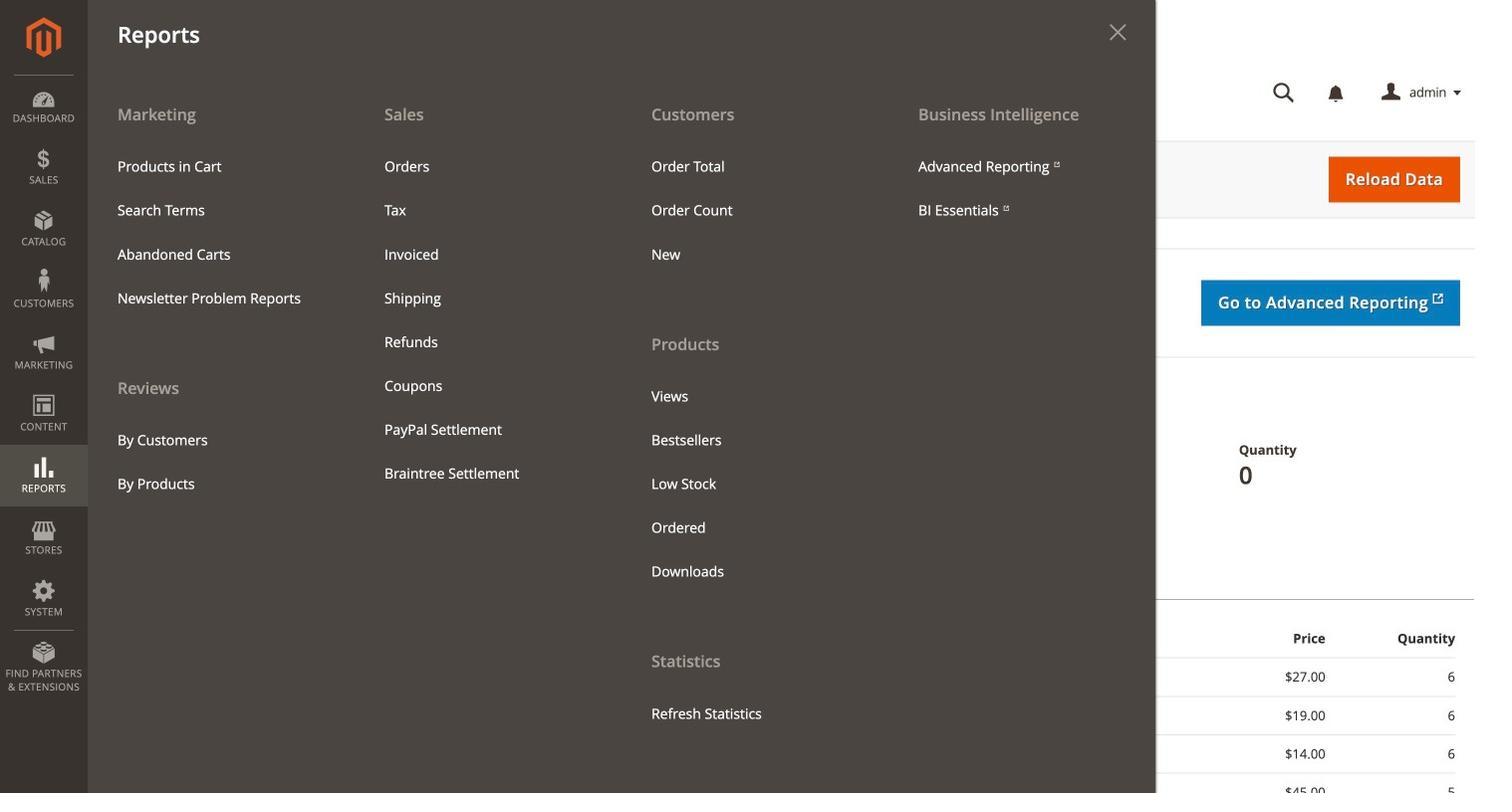 Task type: vqa. For each thing, say whether or not it's contained in the screenshot.
text field
no



Task type: locate. For each thing, give the bounding box(es) containing it.
menu
[[88, 92, 1155, 794], [88, 92, 355, 507], [622, 92, 888, 737], [103, 145, 340, 321], [370, 145, 607, 496], [636, 145, 874, 277], [903, 145, 1140, 233], [636, 375, 874, 594], [103, 419, 340, 507]]

menu bar
[[0, 0, 1155, 794]]



Task type: describe. For each thing, give the bounding box(es) containing it.
magento admin panel image
[[26, 17, 61, 58]]



